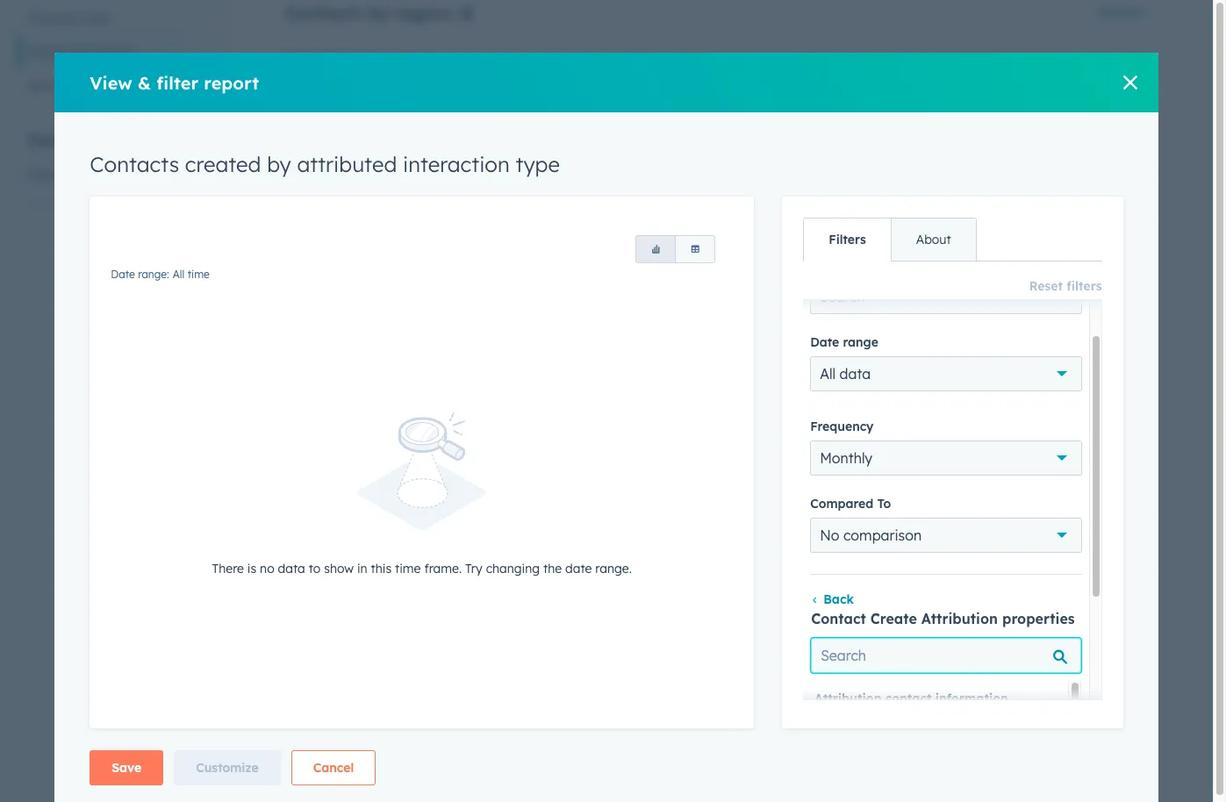 Task type: describe. For each thing, give the bounding box(es) containing it.
0 horizontal spatial attribution
[[815, 692, 882, 707]]

& for view
[[138, 72, 151, 94]]

compared
[[811, 497, 874, 512]]

privacy & consent link
[[18, 35, 184, 69]]

contacts created by attributed interaction type dialog
[[55, 53, 1159, 803]]

no
[[820, 527, 840, 545]]

date for 100% (3)
[[285, 49, 310, 62]]

consent
[[86, 44, 134, 60]]

attribution contact information
[[815, 692, 1009, 707]]

tab list inside contacts created by attributed interaction type dialog
[[804, 218, 977, 262]]

to
[[309, 561, 321, 577]]

range
[[843, 335, 879, 351]]

security
[[28, 77, 75, 93]]

time for there is no data to show in this time frame. try changing the date range.
[[188, 268, 210, 281]]

properties link
[[18, 158, 184, 191]]

frequency
[[811, 419, 874, 435]]

type inside dialog
[[516, 151, 560, 177]]

1 vertical spatial data
[[278, 561, 305, 577]]

actions for contacts by region
[[1099, 4, 1144, 20]]

region
[[396, 2, 452, 24]]

back button
[[811, 592, 855, 608]]

there
[[212, 561, 244, 577]]

save button
[[90, 751, 163, 786]]

is
[[248, 561, 257, 577]]

properties
[[28, 167, 87, 183]]

close image
[[1124, 76, 1138, 90]]

try
[[465, 561, 483, 577]]

objects button
[[18, 191, 184, 225]]

no
[[260, 561, 275, 577]]

2 vertical spatial date
[[811, 335, 840, 351]]

customize button
[[174, 751, 281, 786]]

group inside contacts created by attributed interaction type dialog
[[636, 235, 716, 263]]

1 horizontal spatial type
[[664, 564, 704, 586]]

customize
[[196, 761, 259, 777]]

1 vertical spatial attributed
[[468, 564, 558, 586]]

privacy
[[28, 44, 71, 60]]

save
[[112, 761, 142, 777]]

filters
[[829, 232, 867, 248]]

interaction inside contacts created by attributed interaction type dialog
[[403, 151, 510, 177]]

cancel button
[[291, 751, 376, 786]]

contacts for 'actions' popup button related to contacts by region
[[285, 2, 363, 24]]

tracking
[[28, 11, 77, 26]]

in
[[357, 561, 368, 577]]

0 vertical spatial attribution
[[922, 611, 999, 628]]

all for there is no data to show in this time frame. try changing the date range.
[[173, 268, 185, 281]]

date range: all time for there
[[111, 268, 210, 281]]

100%
[[721, 485, 748, 497]]

security link
[[18, 69, 184, 102]]

time for 100% (3)
[[362, 49, 384, 62]]

cancel
[[313, 761, 354, 777]]

search
[[820, 288, 866, 306]]

range: for 100% (3)
[[313, 49, 344, 62]]

information
[[936, 692, 1009, 707]]

view
[[90, 72, 132, 94]]

reset filters
[[1030, 278, 1103, 294]]

changing
[[486, 561, 540, 577]]

1 horizontal spatial by
[[369, 2, 390, 24]]

range.
[[596, 561, 632, 577]]

& for privacy
[[74, 44, 83, 60]]



Task type: vqa. For each thing, say whether or not it's contained in the screenshot.


Task type: locate. For each thing, give the bounding box(es) containing it.
attribution
[[922, 611, 999, 628], [815, 692, 882, 707]]

1 horizontal spatial attributed
[[468, 564, 558, 586]]

report
[[204, 72, 259, 94]]

about
[[917, 232, 952, 248]]

1 vertical spatial contacts created by attributed interaction type
[[285, 564, 704, 586]]

range:
[[313, 49, 344, 62], [138, 268, 169, 281]]

0 horizontal spatial date
[[111, 268, 135, 281]]

1 actions button from the top
[[1099, 0, 1156, 25]]

0 horizontal spatial by
[[267, 151, 291, 177]]

frame.
[[425, 561, 462, 577]]

2 vertical spatial all
[[820, 366, 836, 383]]

&
[[74, 44, 83, 60], [138, 72, 151, 94]]

reset filters button
[[1030, 276, 1103, 297]]

None button
[[636, 235, 676, 263], [676, 235, 716, 263], [636, 235, 676, 263], [676, 235, 716, 263]]

1 vertical spatial range:
[[138, 268, 169, 281]]

created down report
[[185, 151, 261, 177]]

contacts
[[285, 2, 363, 24], [90, 151, 179, 177], [285, 564, 363, 586]]

1 horizontal spatial attribution
[[922, 611, 999, 628]]

100% (3)
[[721, 485, 764, 497]]

1 horizontal spatial date
[[285, 49, 310, 62]]

actions for contacts created by attributed interaction type
[[1099, 566, 1144, 582]]

date
[[566, 561, 592, 577]]

by
[[369, 2, 390, 24], [267, 151, 291, 177], [441, 564, 463, 586]]

contact create attribution properties
[[812, 611, 1076, 628]]

tab list
[[804, 218, 977, 262]]

data management element
[[18, 131, 184, 595]]

date range: all time inside contacts created by attributed interaction type dialog
[[111, 268, 210, 281]]

properties
[[1003, 611, 1076, 628]]

0 horizontal spatial data
[[278, 561, 305, 577]]

1 horizontal spatial all
[[347, 49, 359, 62]]

view & filter report
[[90, 72, 259, 94]]

data
[[840, 366, 871, 383], [278, 561, 305, 577]]

0 horizontal spatial all
[[173, 268, 185, 281]]

contacts inside dialog
[[90, 151, 179, 177]]

data inside popup button
[[840, 366, 871, 383]]

1 vertical spatial interaction
[[563, 564, 659, 586]]

0 vertical spatial &
[[74, 44, 83, 60]]

1 horizontal spatial &
[[138, 72, 151, 94]]

1 horizontal spatial range:
[[313, 49, 344, 62]]

0 horizontal spatial &
[[74, 44, 83, 60]]

range: for there is no data to show in this time frame. try changing the date range.
[[138, 268, 169, 281]]

there is no data to show in this time frame. try changing the date range.
[[212, 561, 632, 577]]

date range: all time for 100%
[[285, 49, 384, 62]]

1 vertical spatial all
[[173, 268, 185, 281]]

contacts for 'actions' popup button related to contacts created by attributed interaction type
[[285, 564, 363, 586]]

comparison
[[844, 527, 922, 545]]

1 vertical spatial type
[[664, 564, 704, 586]]

attributed
[[297, 151, 397, 177], [468, 564, 558, 586]]

to
[[878, 497, 892, 512]]

tab list containing filters
[[804, 218, 977, 262]]

0 horizontal spatial range:
[[138, 268, 169, 281]]

date range: all time
[[285, 49, 384, 62], [111, 268, 210, 281]]

type
[[516, 151, 560, 177], [664, 564, 704, 586]]

actions button for contacts by region
[[1099, 0, 1156, 25]]

data management
[[28, 132, 160, 149]]

1 vertical spatial by
[[267, 151, 291, 177]]

attribution left contact
[[815, 692, 882, 707]]

interactive chart image
[[285, 66, 1156, 513]]

attributed inside contacts created by attributed interaction type dialog
[[297, 151, 397, 177]]

create
[[871, 611, 918, 628]]

(3)
[[751, 485, 764, 497]]

0 vertical spatial actions button
[[1099, 0, 1156, 25]]

1 vertical spatial actions button
[[1099, 562, 1156, 587]]

tracking code
[[28, 11, 111, 26]]

data left the to
[[278, 561, 305, 577]]

data down range
[[840, 366, 871, 383]]

created right in
[[369, 564, 436, 586]]

0 vertical spatial date range: all time
[[285, 49, 384, 62]]

1 horizontal spatial time
[[362, 49, 384, 62]]

2 vertical spatial time
[[395, 561, 421, 577]]

& right privacy
[[74, 44, 83, 60]]

2 vertical spatial contacts
[[285, 564, 363, 586]]

0 vertical spatial interaction
[[403, 151, 510, 177]]

1 vertical spatial attribution
[[815, 692, 882, 707]]

all
[[347, 49, 359, 62], [173, 268, 185, 281], [820, 366, 836, 383]]

2 horizontal spatial by
[[441, 564, 463, 586]]

& left filter
[[138, 72, 151, 94]]

0 horizontal spatial interaction
[[403, 151, 510, 177]]

all for 100% (3)
[[347, 49, 359, 62]]

attribution up search search box
[[922, 611, 999, 628]]

privacy & consent
[[28, 44, 134, 60]]

management
[[67, 132, 160, 149]]

date left range
[[811, 335, 840, 351]]

2 actions from the top
[[1099, 566, 1144, 582]]

monthly button
[[811, 441, 1083, 476]]

0 vertical spatial type
[[516, 151, 560, 177]]

data
[[28, 132, 63, 149]]

contacts created by attributed interaction type
[[90, 151, 560, 177], [285, 564, 704, 586]]

1 vertical spatial contacts
[[90, 151, 179, 177]]

& inside contacts created by attributed interaction type dialog
[[138, 72, 151, 94]]

show
[[324, 561, 354, 577]]

1 horizontal spatial created
[[369, 564, 436, 586]]

0 vertical spatial contacts
[[285, 2, 363, 24]]

actions
[[1099, 4, 1144, 20], [1099, 566, 1144, 582]]

date for there is no data to show in this time frame. try changing the date range.
[[111, 268, 135, 281]]

0 vertical spatial actions
[[1099, 4, 1144, 20]]

1 vertical spatial date
[[111, 268, 135, 281]]

2 vertical spatial by
[[441, 564, 463, 586]]

date down contacts by region
[[285, 49, 310, 62]]

no comparison button
[[811, 519, 1083, 554]]

objects
[[28, 200, 72, 216]]

by inside contacts created by attributed interaction type dialog
[[267, 151, 291, 177]]

2 horizontal spatial all
[[820, 366, 836, 383]]

range: inside contacts created by attributed interaction type dialog
[[138, 268, 169, 281]]

date
[[285, 49, 310, 62], [111, 268, 135, 281], [811, 335, 840, 351]]

1 vertical spatial actions
[[1099, 566, 1144, 582]]

1 vertical spatial date range: all time
[[111, 268, 210, 281]]

2 horizontal spatial time
[[395, 561, 421, 577]]

0 vertical spatial created
[[185, 151, 261, 177]]

actions button for contacts created by attributed interaction type
[[1099, 562, 1156, 587]]

all data
[[820, 366, 871, 383]]

search button
[[811, 280, 1083, 315]]

0 vertical spatial time
[[362, 49, 384, 62]]

0 horizontal spatial created
[[185, 151, 261, 177]]

filters link
[[805, 219, 891, 261]]

1 vertical spatial &
[[138, 72, 151, 94]]

1 vertical spatial time
[[188, 268, 210, 281]]

contacts by region
[[285, 2, 452, 24]]

contacts created by attributed interaction type inside dialog
[[90, 151, 560, 177]]

1 horizontal spatial interaction
[[563, 564, 659, 586]]

contact
[[886, 692, 932, 707]]

the
[[544, 561, 562, 577]]

all data button
[[811, 357, 1083, 392]]

0 vertical spatial data
[[840, 366, 871, 383]]

0 vertical spatial by
[[369, 2, 390, 24]]

actions button
[[1099, 0, 1156, 25], [1099, 562, 1156, 587]]

all inside popup button
[[820, 366, 836, 383]]

range: down objects button
[[138, 268, 169, 281]]

about link
[[891, 219, 976, 261]]

no comparison
[[820, 527, 922, 545]]

0 horizontal spatial date range: all time
[[111, 268, 210, 281]]

back
[[824, 592, 855, 608]]

time
[[362, 49, 384, 62], [188, 268, 210, 281], [395, 561, 421, 577]]

0 vertical spatial contacts created by attributed interaction type
[[90, 151, 560, 177]]

0 horizontal spatial time
[[188, 268, 210, 281]]

0 vertical spatial date
[[285, 49, 310, 62]]

range: down contacts by region
[[313, 49, 344, 62]]

interaction
[[403, 151, 510, 177], [563, 564, 659, 586]]

this
[[371, 561, 392, 577]]

2 horizontal spatial date
[[811, 335, 840, 351]]

0 horizontal spatial attributed
[[297, 151, 397, 177]]

1 horizontal spatial date range: all time
[[285, 49, 384, 62]]

reset
[[1030, 278, 1064, 294]]

filter
[[157, 72, 199, 94]]

0 vertical spatial attributed
[[297, 151, 397, 177]]

date range
[[811, 335, 879, 351]]

created inside dialog
[[185, 151, 261, 177]]

date down objects button
[[111, 268, 135, 281]]

1 actions from the top
[[1099, 4, 1144, 20]]

0 vertical spatial all
[[347, 49, 359, 62]]

1 vertical spatial created
[[369, 564, 436, 586]]

Search search field
[[812, 639, 1082, 674]]

0 horizontal spatial type
[[516, 151, 560, 177]]

0 vertical spatial range:
[[313, 49, 344, 62]]

2 actions button from the top
[[1099, 562, 1156, 587]]

contact
[[812, 611, 867, 628]]

monthly
[[820, 450, 873, 468]]

group
[[636, 235, 716, 263]]

code
[[81, 11, 111, 26]]

tracking code link
[[18, 2, 184, 35]]

created
[[185, 151, 261, 177], [369, 564, 436, 586]]

1 horizontal spatial data
[[840, 366, 871, 383]]

filters
[[1067, 278, 1103, 294]]

compared to
[[811, 497, 892, 512]]



